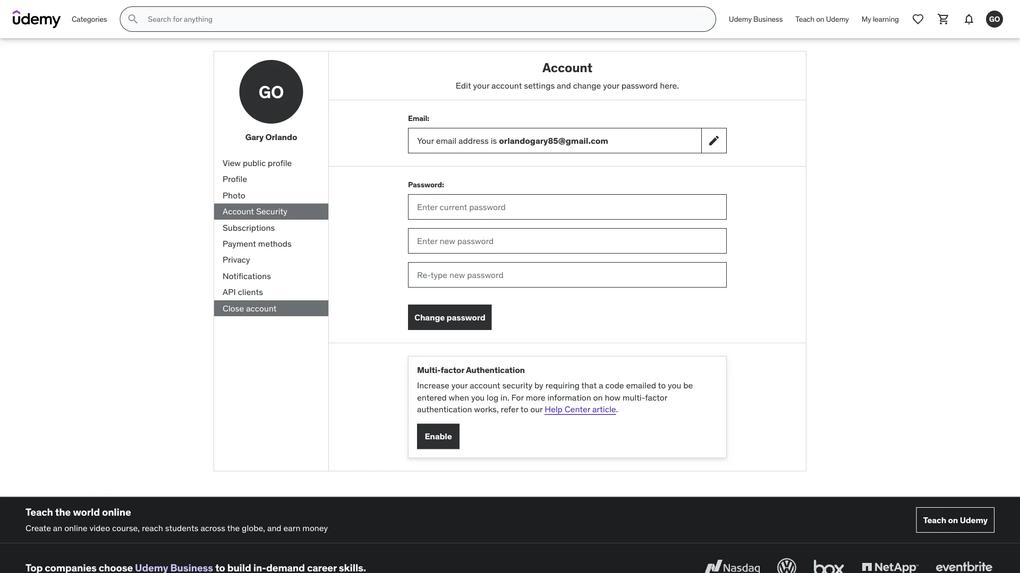Task type: vqa. For each thing, say whether or not it's contained in the screenshot.
Software Development DROPDOWN BUTTON on the bottom of page
no



Task type: describe. For each thing, give the bounding box(es) containing it.
go link
[[982, 6, 1008, 32]]

course,
[[112, 523, 140, 534]]

students
[[165, 523, 199, 534]]

profile
[[268, 158, 292, 169]]

multi-factor authentication
[[417, 365, 525, 376]]

on for the leftmost "teach on udemy" link
[[816, 14, 825, 24]]

your inside increase your account security by requiring that a code emailed to you be entered when you log in. for more information on how multi-factor authentication works, refer to our
[[452, 380, 468, 391]]

factor inside increase your account security by requiring that a code emailed to you be entered when you log in. for more information on how multi-factor authentication works, refer to our
[[645, 392, 668, 403]]

help center article .
[[545, 404, 618, 415]]

entered
[[417, 392, 447, 403]]

help center article link
[[545, 404, 616, 415]]

1 horizontal spatial go
[[989, 14, 1000, 24]]

view
[[223, 158, 241, 169]]

api clients link
[[214, 285, 328, 301]]

email
[[436, 135, 457, 146]]

api
[[223, 287, 236, 298]]

Password: password field
[[408, 195, 727, 220]]

close
[[223, 303, 244, 314]]

multi-
[[623, 392, 645, 403]]

center
[[565, 404, 590, 415]]

1 vertical spatial you
[[471, 392, 485, 403]]

that
[[582, 380, 597, 391]]

create
[[26, 523, 51, 534]]

teach inside teach the world online create an online video course, reach students across the globe, and earn money
[[26, 506, 53, 519]]

udemy image
[[13, 10, 61, 28]]

address
[[459, 135, 489, 146]]

view public profile profile photo account security subscriptions payment methods privacy notifications api clients close account
[[223, 158, 292, 314]]

0 horizontal spatial teach on udemy link
[[789, 6, 856, 32]]

password inside change password button
[[447, 312, 486, 323]]

notifications link
[[214, 268, 328, 285]]

payment methods link
[[214, 236, 328, 252]]

.
[[616, 404, 618, 415]]

payment
[[223, 238, 256, 249]]

my
[[862, 14, 871, 24]]

log
[[487, 392, 499, 403]]

change password
[[415, 312, 486, 323]]

Enter new password password field
[[408, 229, 727, 254]]

privacy
[[223, 255, 250, 266]]

increase
[[417, 380, 449, 391]]

my learning
[[862, 14, 899, 24]]

globe,
[[242, 523, 265, 534]]

on inside increase your account security by requiring that a code emailed to you be entered when you log in. for more information on how multi-factor authentication works, refer to our
[[593, 392, 603, 403]]

public
[[243, 158, 266, 169]]

profile link
[[214, 171, 328, 188]]

Re-type new password password field
[[408, 263, 727, 288]]

photo
[[223, 190, 245, 201]]

refer
[[501, 404, 519, 415]]

change
[[415, 312, 445, 323]]

requiring
[[546, 380, 580, 391]]

1 horizontal spatial your
[[473, 80, 490, 91]]

1 vertical spatial to
[[521, 404, 528, 415]]

code
[[606, 380, 624, 391]]

article
[[593, 404, 616, 415]]

teach on udemy for the bottom "teach on udemy" link
[[923, 515, 988, 526]]

wishlist image
[[912, 13, 925, 26]]

here.
[[660, 80, 679, 91]]

0 vertical spatial online
[[102, 506, 131, 519]]

subscriptions link
[[214, 220, 328, 236]]

gary orlando
[[245, 132, 297, 143]]

security
[[256, 206, 287, 217]]

account inside account edit your account settings and change your password here.
[[492, 80, 522, 91]]

edit email image
[[708, 135, 721, 147]]

world
[[73, 506, 100, 519]]

in.
[[501, 392, 510, 403]]

help
[[545, 404, 563, 415]]

0 horizontal spatial udemy
[[729, 14, 752, 24]]

shopping cart with 0 items image
[[937, 13, 950, 26]]

security
[[502, 380, 533, 391]]

profile
[[223, 174, 247, 185]]

volkswagen image
[[775, 557, 799, 574]]

settings
[[524, 80, 555, 91]]

password:
[[408, 180, 444, 190]]

submit search image
[[127, 13, 139, 26]]

works,
[[474, 404, 499, 415]]

multi-
[[417, 365, 441, 376]]

orlandogary85@gmail.com
[[499, 135, 608, 146]]

eventbrite image
[[934, 557, 995, 574]]

when
[[449, 392, 469, 403]]



Task type: locate. For each thing, give the bounding box(es) containing it.
the
[[55, 506, 71, 519], [227, 523, 240, 534]]

video
[[90, 523, 110, 534]]

teach on udemy up eventbrite image
[[923, 515, 988, 526]]

a
[[599, 380, 603, 391]]

online up course,
[[102, 506, 131, 519]]

0 vertical spatial factor
[[441, 365, 464, 376]]

enable button
[[417, 424, 460, 450]]

more
[[526, 392, 546, 403]]

you
[[668, 380, 682, 391], [471, 392, 485, 403]]

factor
[[441, 365, 464, 376], [645, 392, 668, 403]]

be
[[684, 380, 693, 391]]

account up change
[[543, 60, 593, 75]]

teach on udemy link up eventbrite image
[[917, 508, 995, 534]]

to
[[658, 380, 666, 391], [521, 404, 528, 415]]

0 horizontal spatial you
[[471, 392, 485, 403]]

0 horizontal spatial password
[[447, 312, 486, 323]]

teach on udemy
[[796, 14, 849, 24], [923, 515, 988, 526]]

account down api clients link
[[246, 303, 277, 314]]

view public profile link
[[214, 155, 328, 171]]

1 vertical spatial account
[[246, 303, 277, 314]]

methods
[[258, 238, 292, 249]]

your right edit
[[473, 80, 490, 91]]

0 vertical spatial the
[[55, 506, 71, 519]]

password inside account edit your account settings and change your password here.
[[622, 80, 658, 91]]

money
[[303, 523, 328, 534]]

notifications image
[[963, 13, 976, 26]]

my learning link
[[856, 6, 906, 32]]

teach on udemy for the leftmost "teach on udemy" link
[[796, 14, 849, 24]]

0 vertical spatial on
[[816, 14, 825, 24]]

orlando
[[265, 132, 297, 143]]

password
[[622, 80, 658, 91], [447, 312, 486, 323]]

2 horizontal spatial on
[[948, 515, 958, 526]]

account inside increase your account security by requiring that a code emailed to you be entered when you log in. for more information on how multi-factor authentication works, refer to our
[[470, 380, 500, 391]]

1 vertical spatial teach on udemy
[[923, 515, 988, 526]]

subscriptions
[[223, 222, 275, 233]]

change
[[573, 80, 601, 91]]

by
[[535, 380, 544, 391]]

0 horizontal spatial the
[[55, 506, 71, 519]]

and inside teach the world online create an online video course, reach students across the globe, and earn money
[[267, 523, 281, 534]]

0 vertical spatial account
[[543, 60, 593, 75]]

0 horizontal spatial on
[[593, 392, 603, 403]]

0 horizontal spatial teach on udemy
[[796, 14, 849, 24]]

online right "an"
[[64, 523, 87, 534]]

2 vertical spatial on
[[948, 515, 958, 526]]

the left 'globe,'
[[227, 523, 240, 534]]

edit
[[456, 80, 471, 91]]

0 horizontal spatial account
[[223, 206, 254, 217]]

to left our
[[521, 404, 528, 415]]

how
[[605, 392, 621, 403]]

teach on udemy left my
[[796, 14, 849, 24]]

go
[[989, 14, 1000, 24], [259, 81, 284, 102]]

account edit your account settings and change your password here.
[[456, 60, 679, 91]]

1 horizontal spatial and
[[557, 80, 571, 91]]

go up gary orlando
[[259, 81, 284, 102]]

1 vertical spatial teach on udemy link
[[917, 508, 995, 534]]

business
[[754, 14, 783, 24]]

netapp image
[[860, 557, 921, 574]]

0 vertical spatial password
[[622, 80, 658, 91]]

you left be
[[668, 380, 682, 391]]

online
[[102, 506, 131, 519], [64, 523, 87, 534]]

is
[[491, 135, 497, 146]]

on left my
[[816, 14, 825, 24]]

Search for anything text field
[[146, 10, 703, 28]]

and inside account edit your account settings and change your password here.
[[557, 80, 571, 91]]

0 vertical spatial and
[[557, 80, 571, 91]]

udemy up eventbrite image
[[960, 515, 988, 526]]

on down a
[[593, 392, 603, 403]]

learning
[[873, 14, 899, 24]]

1 vertical spatial go
[[259, 81, 284, 102]]

for
[[512, 392, 524, 403]]

account
[[492, 80, 522, 91], [246, 303, 277, 314], [470, 380, 500, 391]]

udemy business link
[[723, 6, 789, 32]]

you up works, on the left bottom of the page
[[471, 392, 485, 403]]

1 horizontal spatial the
[[227, 523, 240, 534]]

teach on udemy link left my
[[789, 6, 856, 32]]

1 horizontal spatial factor
[[645, 392, 668, 403]]

0 horizontal spatial go
[[259, 81, 284, 102]]

1 vertical spatial the
[[227, 523, 240, 534]]

to right emailed
[[658, 380, 666, 391]]

1 horizontal spatial teach on udemy link
[[917, 508, 995, 534]]

an
[[53, 523, 62, 534]]

password right change
[[447, 312, 486, 323]]

the up "an"
[[55, 506, 71, 519]]

1 horizontal spatial online
[[102, 506, 131, 519]]

1 vertical spatial account
[[223, 206, 254, 217]]

0 horizontal spatial to
[[521, 404, 528, 415]]

enable
[[425, 432, 452, 442]]

your
[[473, 80, 490, 91], [603, 80, 620, 91], [452, 380, 468, 391]]

account
[[543, 60, 593, 75], [223, 206, 254, 217]]

1 horizontal spatial to
[[658, 380, 666, 391]]

1 horizontal spatial account
[[543, 60, 593, 75]]

categories
[[72, 14, 107, 24]]

nasdaq image
[[702, 557, 763, 574]]

and
[[557, 80, 571, 91], [267, 523, 281, 534]]

1 vertical spatial factor
[[645, 392, 668, 403]]

0 vertical spatial go
[[989, 14, 1000, 24]]

emailed
[[626, 380, 656, 391]]

gary
[[245, 132, 264, 143]]

account security link
[[214, 204, 328, 220]]

0 vertical spatial to
[[658, 380, 666, 391]]

box image
[[812, 557, 847, 574]]

email:
[[408, 114, 429, 123]]

1 vertical spatial and
[[267, 523, 281, 534]]

photo link
[[214, 188, 328, 204]]

0 horizontal spatial online
[[64, 523, 87, 534]]

udemy left business
[[729, 14, 752, 24]]

authentication
[[417, 404, 472, 415]]

account left 'settings'
[[492, 80, 522, 91]]

reach
[[142, 523, 163, 534]]

teach
[[796, 14, 815, 24], [26, 506, 53, 519], [923, 515, 947, 526]]

2 vertical spatial account
[[470, 380, 500, 391]]

and left change
[[557, 80, 571, 91]]

1 horizontal spatial udemy
[[826, 14, 849, 24]]

factor down emailed
[[645, 392, 668, 403]]

0 vertical spatial teach on udemy
[[796, 14, 849, 24]]

factor up the increase
[[441, 365, 464, 376]]

our
[[531, 404, 543, 415]]

1 vertical spatial online
[[64, 523, 87, 534]]

1 horizontal spatial teach
[[796, 14, 815, 24]]

1 vertical spatial on
[[593, 392, 603, 403]]

on for the bottom "teach on udemy" link
[[948, 515, 958, 526]]

and left earn
[[267, 523, 281, 534]]

increase your account security by requiring that a code emailed to you be entered when you log in. for more information on how multi-factor authentication works, refer to our
[[417, 380, 693, 415]]

on
[[816, 14, 825, 24], [593, 392, 603, 403], [948, 515, 958, 526]]

account inside view public profile profile photo account security subscriptions payment methods privacy notifications api clients close account
[[223, 206, 254, 217]]

2 horizontal spatial udemy
[[960, 515, 988, 526]]

0 vertical spatial account
[[492, 80, 522, 91]]

0 vertical spatial you
[[668, 380, 682, 391]]

your email address is orlandogary85@gmail.com
[[417, 135, 608, 146]]

your
[[417, 135, 434, 146]]

your right change
[[603, 80, 620, 91]]

account up log
[[470, 380, 500, 391]]

0 horizontal spatial factor
[[441, 365, 464, 376]]

0 horizontal spatial teach
[[26, 506, 53, 519]]

authentication
[[466, 365, 525, 376]]

clients
[[238, 287, 263, 298]]

change password button
[[408, 305, 492, 331]]

on up eventbrite image
[[948, 515, 958, 526]]

information
[[548, 392, 591, 403]]

0 horizontal spatial your
[[452, 380, 468, 391]]

earn
[[284, 523, 301, 534]]

0 horizontal spatial and
[[267, 523, 281, 534]]

password left here.
[[622, 80, 658, 91]]

1 vertical spatial password
[[447, 312, 486, 323]]

your up when
[[452, 380, 468, 391]]

across
[[201, 523, 225, 534]]

1 horizontal spatial you
[[668, 380, 682, 391]]

account inside view public profile profile photo account security subscriptions payment methods privacy notifications api clients close account
[[246, 303, 277, 314]]

2 horizontal spatial teach
[[923, 515, 947, 526]]

2 horizontal spatial your
[[603, 80, 620, 91]]

categories button
[[65, 6, 113, 32]]

teach the world online create an online video course, reach students across the globe, and earn money
[[26, 506, 328, 534]]

udemy business
[[729, 14, 783, 24]]

1 horizontal spatial on
[[816, 14, 825, 24]]

go right notifications image on the top of the page
[[989, 14, 1000, 24]]

close account link
[[214, 301, 328, 317]]

account down "photo"
[[223, 206, 254, 217]]

notifications
[[223, 271, 271, 282]]

1 horizontal spatial teach on udemy
[[923, 515, 988, 526]]

account inside account edit your account settings and change your password here.
[[543, 60, 593, 75]]

privacy link
[[214, 252, 328, 268]]

0 vertical spatial teach on udemy link
[[789, 6, 856, 32]]

udemy left my
[[826, 14, 849, 24]]

1 horizontal spatial password
[[622, 80, 658, 91]]



